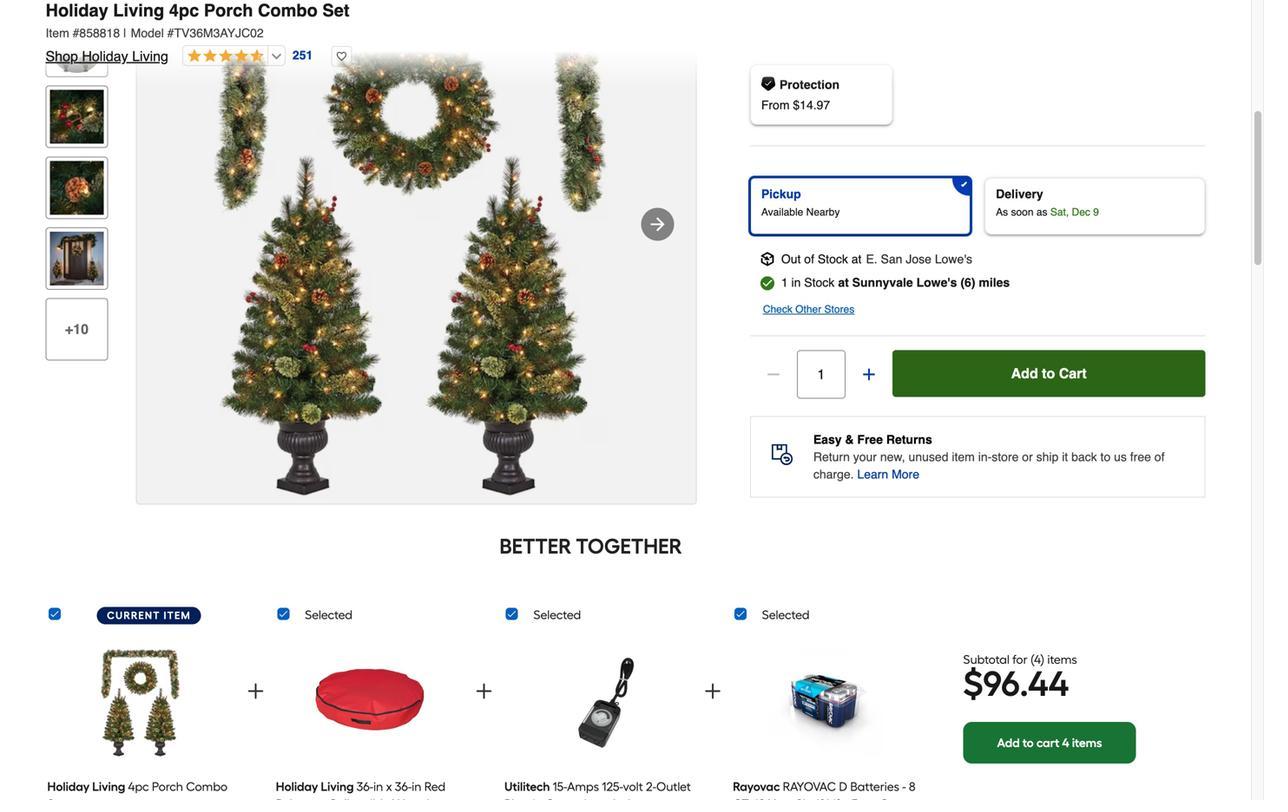 Task type: locate. For each thing, give the bounding box(es) containing it.
1 vertical spatial items
[[1072, 736, 1103, 751]]

1 horizontal spatial easy
[[852, 797, 877, 801]]

3 list item from the left
[[505, 633, 693, 801]]

( right for
[[1031, 653, 1035, 668]]

lowe's down jose
[[917, 276, 958, 289]]

plug-
[[505, 797, 533, 801]]

4pc porch combo set
[[47, 780, 228, 801]]

to inside button
[[1042, 365, 1056, 382]]

set inside 4pc porch combo set
[[47, 797, 65, 801]]

4 inside "subtotal for ( 4 ) items $ 96 .44"
[[1035, 653, 1041, 668]]

add
[[1012, 365, 1039, 382], [998, 736, 1020, 751]]

0 horizontal spatial at
[[838, 276, 849, 289]]

2-
[[646, 780, 657, 795]]

utilitech
[[505, 780, 550, 795]]

1 vertical spatial of
[[1155, 450, 1165, 464]]

add inside button
[[1012, 365, 1039, 382]]

4 list item from the left
[[733, 633, 921, 801]]

1 vertical spatial lowe's
[[917, 276, 958, 289]]

0 horizontal spatial easy
[[814, 433, 842, 447]]

0 vertical spatial easy
[[814, 433, 842, 447]]

96
[[984, 664, 1020, 705]]

0 vertical spatial )
[[972, 276, 976, 289]]

36- right x
[[395, 780, 412, 795]]

0 horizontal spatial to
[[1023, 736, 1034, 751]]

of right 'out'
[[805, 252, 815, 266]]

1 vertical spatial (
[[1031, 653, 1035, 668]]

0 horizontal spatial combo
[[186, 780, 228, 795]]

1 vertical spatial set
[[47, 797, 65, 801]]

shelf
[[796, 797, 824, 801]]

combo inside 4pc porch combo set
[[186, 780, 228, 795]]

miles
[[979, 276, 1010, 289]]

1 horizontal spatial to
[[1042, 365, 1056, 382]]

add for add to cart 4 items
[[998, 736, 1020, 751]]

2 # from the left
[[167, 26, 174, 40]]

1
[[782, 276, 788, 289]]

1 vertical spatial to
[[1101, 450, 1111, 464]]

in left x
[[374, 780, 383, 795]]

0 vertical spatial items
[[1048, 653, 1078, 668]]

return
[[814, 450, 850, 464]]

items right cart
[[1072, 736, 1103, 751]]

1 horizontal spatial 4pc
[[169, 0, 199, 20]]

1 horizontal spatial of
[[1155, 450, 1165, 464]]

model
[[131, 26, 164, 40]]

36- up collapsible
[[357, 780, 374, 795]]

in right 1
[[792, 276, 801, 289]]

returns
[[887, 433, 933, 447]]

36-in x 36-in red polyester collapsible wreat
[[276, 780, 446, 801]]

to left cart
[[1023, 736, 1034, 751]]

) right for
[[1041, 653, 1045, 668]]

1 horizontal spatial holiday living
[[276, 780, 354, 795]]

2 horizontal spatial selected
[[762, 608, 810, 623]]

holiday living
[[47, 780, 125, 795], [276, 780, 354, 795]]

at left e.
[[852, 252, 862, 266]]

4 right for
[[1035, 653, 1041, 668]]

easy & free returns return your new, unused item in-store or ship it back to us free of charge.
[[814, 433, 1165, 481]]

1 horizontal spatial combo
[[258, 0, 318, 20]]

san
[[881, 252, 903, 266]]

4 right cart
[[1063, 736, 1070, 751]]

2 vertical spatial to
[[1023, 736, 1034, 751]]

indoor
[[613, 797, 649, 801]]

6
[[965, 276, 972, 289]]

check other stores button
[[763, 301, 855, 318]]

in down utilitech
[[533, 797, 543, 801]]

items right for
[[1048, 653, 1078, 668]]

1 horizontal spatial at
[[852, 252, 862, 266]]

in inside '15-amps 125-volt 2-outlet plug-in countdown indoor o'
[[533, 797, 543, 801]]

1 vertical spatial combo
[[186, 780, 228, 795]]

1 horizontal spatial (
[[1031, 653, 1035, 668]]

us
[[1114, 450, 1127, 464]]

2 holiday living from the left
[[276, 780, 354, 795]]

8
[[909, 780, 916, 795]]

better together
[[500, 534, 682, 559]]

stock
[[818, 252, 848, 266], [805, 276, 835, 289]]

rayovac
[[783, 780, 836, 795]]

add left cart in the top of the page
[[1012, 365, 1039, 382]]

# right "item"
[[73, 26, 79, 40]]

better
[[500, 534, 572, 559]]

0 vertical spatial 4
[[1035, 653, 1041, 668]]

at up 'stores'
[[838, 276, 849, 289]]

at for e. san jose lowe's
[[852, 252, 862, 266]]

2 list item from the left
[[276, 633, 464, 801]]

1 horizontal spatial 4
[[1063, 736, 1070, 751]]

holiday living  #tv36m3ayjc02 - thumbnail4 image
[[50, 232, 104, 285]]

holiday inside holiday living 4pc porch combo set item # 858818 | model # tv36m3ayjc02
[[46, 0, 108, 20]]

collapsible
[[328, 797, 390, 801]]

1 horizontal spatial porch
[[204, 0, 253, 20]]

0 horizontal spatial porch
[[152, 780, 183, 795]]

porch inside 4pc porch combo set
[[152, 780, 183, 795]]

4pc inside 4pc porch combo set
[[128, 780, 149, 795]]

dec
[[1072, 206, 1091, 218]]

( inside "subtotal for ( 4 ) items $ 96 .44"
[[1031, 653, 1035, 668]]

0 horizontal spatial holiday living
[[47, 780, 125, 795]]

of
[[805, 252, 815, 266], [1155, 450, 1165, 464]]

list item
[[47, 633, 235, 801], [276, 633, 464, 801], [505, 633, 693, 801], [733, 633, 921, 801]]

amps
[[567, 780, 599, 795]]

batteries
[[851, 780, 900, 795]]

of right the free
[[1155, 450, 1165, 464]]

protection plan filled image
[[762, 77, 776, 91]]

0 horizontal spatial selected
[[305, 608, 353, 623]]

utilitech 15-amps 125-volt 2-outlet plug-in countdown indoor or outdoor lighting timer image
[[542, 639, 655, 765]]

0 horizontal spatial 4pc
[[128, 780, 149, 795]]

0 vertical spatial combo
[[258, 0, 318, 20]]

list item for selected's plus icon
[[276, 633, 464, 801]]

4pc up tv36m3ayjc02
[[169, 0, 199, 20]]

|
[[123, 26, 127, 40]]

3 selected from the left
[[762, 608, 810, 623]]

lowe's up 6
[[935, 252, 973, 266]]

combo
[[258, 0, 318, 20], [186, 780, 228, 795]]

0 vertical spatial add
[[1012, 365, 1039, 382]]

0 vertical spatial porch
[[204, 0, 253, 20]]

to for add to cart
[[1042, 365, 1056, 382]]

delivery
[[996, 187, 1044, 201]]

1 vertical spatial add
[[998, 736, 1020, 751]]

1 36- from the left
[[357, 780, 374, 795]]

selected for utilitech
[[534, 608, 581, 623]]

1 horizontal spatial )
[[1041, 653, 1045, 668]]

item number 8 5 8 8 1 8 and model number t v 3 6 m 3 a y j c 0 2 element
[[46, 24, 1206, 42]]

1 horizontal spatial #
[[167, 26, 174, 40]]

(
[[961, 276, 965, 289], [1031, 653, 1035, 668]]

0 vertical spatial of
[[805, 252, 815, 266]]

list item for plus image
[[505, 633, 693, 801]]

0 vertical spatial set
[[323, 0, 350, 20]]

check
[[763, 303, 793, 316]]

1 holiday living from the left
[[47, 780, 125, 795]]

option group containing pickup
[[743, 170, 1213, 242]]

0 horizontal spatial 4
[[1035, 653, 1041, 668]]

1 list item from the left
[[47, 633, 235, 801]]

option group
[[743, 170, 1213, 242]]

holiday
[[46, 0, 108, 20], [82, 48, 128, 64], [47, 780, 90, 795], [276, 780, 318, 795]]

outlet
[[657, 780, 691, 795]]

stock up check other stores button
[[805, 276, 835, 289]]

Stepper number input field with increment and decrement buttons number field
[[797, 350, 846, 399]]

add to cart
[[1012, 365, 1087, 382]]

1 vertical spatial stock
[[805, 276, 835, 289]]

# right model
[[167, 26, 174, 40]]

0 vertical spatial 4pc
[[169, 0, 199, 20]]

4pc
[[169, 0, 199, 20], [128, 780, 149, 795]]

stock left e.
[[818, 252, 848, 266]]

0 horizontal spatial (
[[961, 276, 965, 289]]

2 selected from the left
[[534, 608, 581, 623]]

1 horizontal spatial 36-
[[395, 780, 412, 795]]

for
[[1013, 653, 1028, 668]]

check other stores
[[763, 303, 855, 316]]

1 vertical spatial 4pc
[[128, 780, 149, 795]]

)
[[972, 276, 976, 289], [1041, 653, 1045, 668]]

1 horizontal spatial selected
[[534, 608, 581, 623]]

living
[[113, 0, 164, 20], [132, 48, 168, 64], [92, 780, 125, 795], [321, 780, 354, 795]]

$
[[964, 664, 984, 705]]

item
[[164, 610, 191, 622]]

2 horizontal spatial to
[[1101, 450, 1111, 464]]

add to cart button
[[893, 350, 1206, 397]]

living inside holiday living 4pc porch combo set item # 858818 | model # tv36m3ayjc02
[[113, 0, 164, 20]]

plus image
[[861, 366, 878, 383], [245, 681, 266, 702], [474, 681, 495, 702]]

1 horizontal spatial set
[[323, 0, 350, 20]]

subtotal
[[964, 653, 1010, 668]]

2 36- from the left
[[395, 780, 412, 795]]

0 horizontal spatial 36-
[[357, 780, 374, 795]]

selected
[[305, 608, 353, 623], [534, 608, 581, 623], [762, 608, 810, 623]]

learn more
[[858, 468, 920, 481]]

easy down batteries
[[852, 797, 877, 801]]

year
[[769, 797, 793, 801]]

0 vertical spatial stock
[[818, 252, 848, 266]]

add left cart
[[998, 736, 1020, 751]]

unused
[[909, 450, 949, 464]]

) left 'miles'
[[972, 276, 976, 289]]

easy inside easy & free returns return your new, unused item in-store or ship it back to us free of charge.
[[814, 433, 842, 447]]

to left the us on the right bottom of page
[[1101, 450, 1111, 464]]

plus image for selected
[[474, 681, 495, 702]]

( left 'miles'
[[961, 276, 965, 289]]

holiday living  #tv36m3ayjc02 - thumbnail2 image
[[50, 90, 104, 144]]

more
[[892, 468, 920, 481]]

items inside "subtotal for ( 4 ) items $ 96 .44"
[[1048, 653, 1078, 668]]

rayovac rayovac d batteries - 8 ct, 10 year shelf life, easy open packaging, high performance alkaline battery image
[[771, 639, 884, 765]]

1 vertical spatial porch
[[152, 780, 183, 795]]

together
[[576, 534, 682, 559]]

1 vertical spatial at
[[838, 276, 849, 289]]

0 horizontal spatial #
[[73, 26, 79, 40]]

0 horizontal spatial set
[[47, 797, 65, 801]]

cart
[[1059, 365, 1087, 382]]

check circle filled image
[[761, 276, 775, 290]]

0 vertical spatial to
[[1042, 365, 1056, 382]]

0 horizontal spatial of
[[805, 252, 815, 266]]

stock for of
[[818, 252, 848, 266]]

0 horizontal spatial plus image
[[245, 681, 266, 702]]

36-
[[357, 780, 374, 795], [395, 780, 412, 795]]

list item containing utilitech
[[505, 633, 693, 801]]

1 horizontal spatial plus image
[[474, 681, 495, 702]]

1 selected from the left
[[305, 608, 353, 623]]

selected for holiday living
[[305, 608, 353, 623]]

to left cart in the top of the page
[[1042, 365, 1056, 382]]

9
[[1094, 206, 1100, 218]]

0 vertical spatial (
[[961, 276, 965, 289]]

to
[[1042, 365, 1056, 382], [1101, 450, 1111, 464], [1023, 736, 1034, 751]]

1 vertical spatial 4
[[1063, 736, 1070, 751]]

easy up the return
[[814, 433, 842, 447]]

1 vertical spatial easy
[[852, 797, 877, 801]]

4
[[1035, 653, 1041, 668], [1063, 736, 1070, 751]]

0 vertical spatial at
[[852, 252, 862, 266]]

1 vertical spatial )
[[1041, 653, 1045, 668]]

set
[[323, 0, 350, 20], [47, 797, 65, 801]]

tv36m3ayjc02
[[174, 26, 264, 40]]

4pc down holiday living 4pc porch combo set image
[[128, 780, 149, 795]]

4pc inside holiday living 4pc porch combo set item # 858818 | model # tv36m3ayjc02
[[169, 0, 199, 20]]

in left red at the left of page
[[412, 780, 422, 795]]



Task type: describe. For each thing, give the bounding box(es) containing it.
d
[[839, 780, 848, 795]]

free
[[858, 433, 883, 447]]

selected for rayovac
[[762, 608, 810, 623]]

charge.
[[814, 468, 854, 481]]

stock for in
[[805, 276, 835, 289]]

from
[[762, 98, 790, 112]]

4 for add to cart 4 items
[[1063, 736, 1070, 751]]

learn
[[858, 468, 889, 481]]

protection from $14.97
[[762, 78, 840, 112]]

stores
[[825, 303, 855, 316]]

holiday living 4pc porch combo set image
[[85, 639, 198, 765]]

cart
[[1037, 736, 1060, 751]]

red
[[425, 780, 446, 795]]

delivery as soon as sat, dec 9
[[996, 187, 1100, 218]]

easy inside rayovac d batteries - 8 ct, 10 year shelf life, easy ope
[[852, 797, 877, 801]]

pickup image
[[761, 252, 775, 266]]

pickup available nearby
[[762, 187, 840, 218]]

new,
[[881, 450, 906, 464]]

we
[[788, 38, 809, 55]]

back
[[1072, 450, 1098, 464]]

+10 button
[[46, 298, 108, 361]]

jose
[[906, 252, 932, 266]]

store
[[992, 450, 1019, 464]]

+10
[[65, 321, 89, 337]]

nearby
[[807, 206, 840, 218]]

arrow right image
[[648, 214, 668, 235]]

learn more link
[[858, 466, 920, 483]]

add to cart 4 items link
[[964, 723, 1137, 764]]

minus image
[[765, 366, 782, 383]]

15-amps 125-volt 2-outlet plug-in countdown indoor o
[[505, 780, 691, 801]]

item
[[46, 26, 69, 40]]

holiday living 36-in x 36-in red polyester collapsible wreath storage container (accommodates wreath diameters up to 36-in) image
[[314, 639, 426, 765]]

it
[[1062, 450, 1069, 464]]

) inside "subtotal for ( 4 ) items $ 96 .44"
[[1041, 653, 1045, 668]]

current
[[107, 610, 160, 622]]

holiday living for 4pc porch combo set
[[47, 780, 125, 795]]

15-
[[553, 780, 567, 795]]

pickup
[[762, 187, 801, 201]]

your
[[854, 450, 877, 464]]

life,
[[827, 797, 849, 801]]

as
[[1037, 206, 1048, 218]]

125-
[[602, 780, 623, 795]]

offer
[[813, 38, 846, 55]]

holiday living  #tv36m3ayjc02 image
[[137, 0, 696, 504]]

-
[[903, 780, 907, 795]]

protection
[[780, 78, 840, 91]]

available
[[762, 206, 804, 218]]

0 vertical spatial lowe's
[[935, 252, 973, 266]]

ct,
[[733, 797, 751, 801]]

1 in stock at sunnyvale lowe's ( 6 ) miles
[[782, 276, 1010, 289]]

10
[[754, 797, 766, 801]]

current item
[[107, 610, 191, 622]]

volt
[[623, 780, 643, 795]]

2 horizontal spatial plus image
[[861, 366, 878, 383]]

other
[[796, 303, 822, 316]]

out
[[782, 252, 801, 266]]

rayovac d batteries - 8 ct, 10 year shelf life, easy ope
[[733, 780, 916, 801]]

to inside easy & free returns return your new, unused item in-store or ship it back to us free of charge.
[[1101, 450, 1111, 464]]

plus image for current item
[[245, 681, 266, 702]]

.44
[[1020, 664, 1070, 705]]

porch inside holiday living 4pc porch combo set item # 858818 | model # tv36m3ayjc02
[[204, 0, 253, 20]]

of inside easy & free returns return your new, unused item in-store or ship it back to us free of charge.
[[1155, 450, 1165, 464]]

what we offer
[[750, 38, 846, 55]]

holiday living  #tv36m3ayjc02 - thumbnail3 image
[[50, 161, 104, 215]]

out of stock at e. san jose lowe's
[[782, 252, 973, 266]]

at for at
[[838, 276, 849, 289]]

4 for subtotal for ( 4 ) items $ 96 .44
[[1035, 653, 1041, 668]]

set inside holiday living 4pc porch combo set item # 858818 | model # tv36m3ayjc02
[[323, 0, 350, 20]]

0 horizontal spatial )
[[972, 276, 976, 289]]

better together heading
[[46, 533, 1137, 560]]

shop
[[46, 48, 78, 64]]

4.6 stars image
[[183, 49, 264, 65]]

item
[[952, 450, 975, 464]]

$14.97
[[793, 98, 831, 112]]

x
[[386, 780, 392, 795]]

soon
[[1011, 206, 1034, 218]]

ship
[[1037, 450, 1059, 464]]

holiday living 4pc porch combo set item # 858818 | model # tv36m3ayjc02
[[46, 0, 350, 40]]

to for add to cart 4 items
[[1023, 736, 1034, 751]]

polyester
[[276, 797, 326, 801]]

subtotal for ( 4 ) items $ 96 .44
[[964, 653, 1078, 705]]

add to cart 4 items
[[998, 736, 1103, 751]]

free
[[1131, 450, 1152, 464]]

sunnyvale
[[853, 276, 913, 289]]

sat,
[[1051, 206, 1069, 218]]

countdown
[[546, 797, 610, 801]]

combo inside holiday living 4pc porch combo set item # 858818 | model # tv36m3ayjc02
[[258, 0, 318, 20]]

in-
[[979, 450, 992, 464]]

858818
[[79, 26, 120, 40]]

plus image
[[703, 681, 723, 702]]

list item containing rayovac
[[733, 633, 921, 801]]

251
[[293, 48, 313, 62]]

rayovac
[[733, 780, 780, 795]]

holiday living for 36-in x 36-in red polyester collapsible wreat
[[276, 780, 354, 795]]

list item for current item plus icon
[[47, 633, 235, 801]]

e.
[[866, 252, 878, 266]]

heart outline image
[[331, 46, 352, 67]]

1 # from the left
[[73, 26, 79, 40]]

shop holiday living
[[46, 48, 168, 64]]

as
[[996, 206, 1009, 218]]

add for add to cart
[[1012, 365, 1039, 382]]

what
[[750, 38, 784, 55]]

&
[[845, 433, 854, 447]]



Task type: vqa. For each thing, say whether or not it's contained in the screenshot.
the in-
yes



